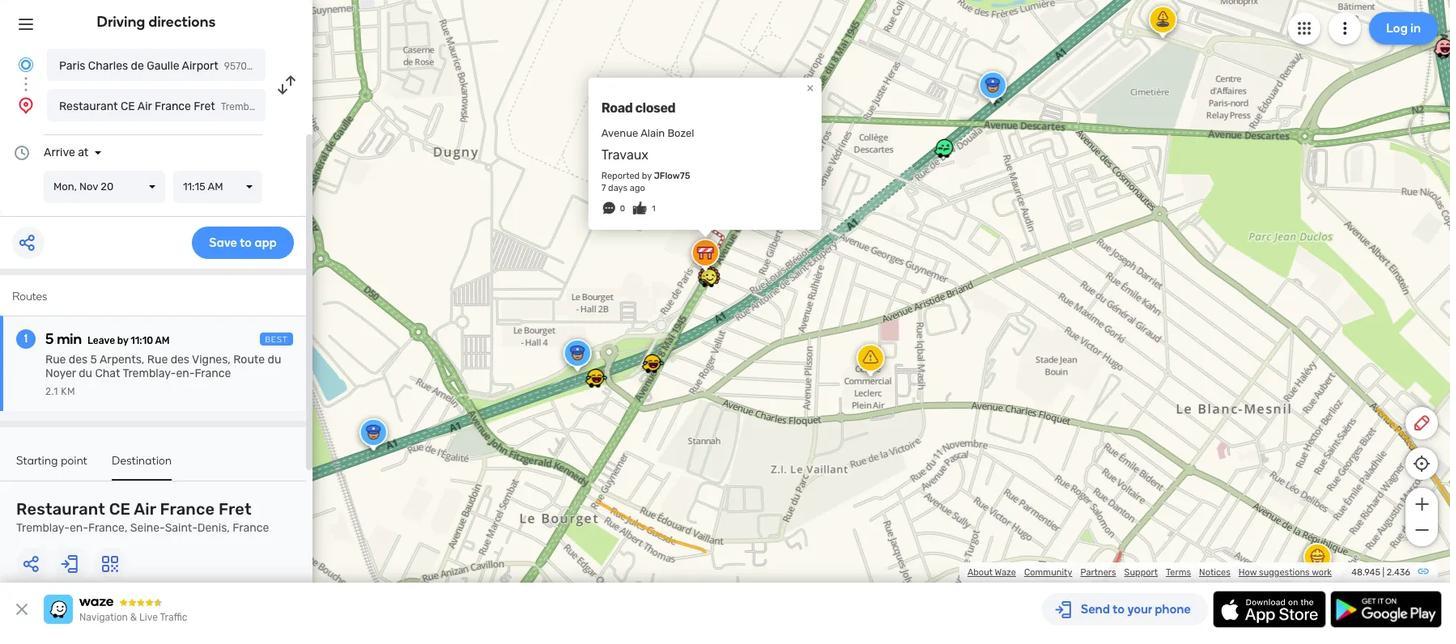 Task type: vqa. For each thing, say whether or not it's contained in the screenshot.
work
yes



Task type: locate. For each thing, give the bounding box(es) containing it.
1 horizontal spatial am
[[208, 181, 223, 193]]

1 horizontal spatial des
[[171, 353, 190, 367]]

by
[[642, 171, 652, 181], [642, 171, 652, 181], [117, 335, 128, 347]]

ce
[[121, 100, 135, 113], [109, 500, 131, 519]]

1 horizontal spatial tremblay-
[[123, 367, 176, 381]]

0 horizontal spatial du
[[79, 367, 92, 381]]

0 vertical spatial tremblay-
[[123, 367, 176, 381]]

0
[[620, 204, 625, 214], [620, 204, 625, 214]]

48.945 | 2.436
[[1352, 568, 1411, 578]]

1 vertical spatial en-
[[70, 522, 88, 535]]

0 vertical spatial fret
[[194, 100, 215, 113]]

ce up france,
[[109, 500, 131, 519]]

5 inside rue des 5 arpents, rue des vignes, route du noyer du chat tremblay-en-france 2.1 km
[[90, 353, 97, 367]]

restaurant for restaurant ce air france fret
[[59, 100, 118, 113]]

×
[[807, 80, 814, 95], [807, 80, 814, 95]]

arrive at
[[44, 146, 89, 160]]

travaux reported by jflow75 7 days ago
[[602, 147, 691, 194], [602, 147, 691, 194]]

am right 11:15
[[208, 181, 223, 193]]

support
[[1125, 568, 1158, 578]]

1 horizontal spatial rue
[[147, 353, 168, 367]]

en-
[[176, 367, 195, 381], [70, 522, 88, 535]]

alain
[[641, 127, 665, 139], [641, 127, 665, 139]]

zoom in image
[[1412, 495, 1433, 514]]

paris
[[59, 59, 85, 73]]

0 horizontal spatial des
[[69, 353, 88, 367]]

des down min
[[69, 353, 88, 367]]

road
[[602, 100, 633, 116], [602, 100, 633, 116]]

restaurant down paris
[[59, 100, 118, 113]]

air for restaurant ce air france fret tremblay-en-france, seine-saint-denis, france
[[134, 500, 156, 519]]

fret
[[194, 100, 215, 113], [219, 500, 252, 519]]

1 horizontal spatial en-
[[176, 367, 195, 381]]

7
[[602, 183, 606, 194], [602, 183, 606, 194]]

noyer
[[45, 367, 76, 381]]

tremblay- down 11:10 on the bottom
[[123, 367, 176, 381]]

air inside restaurant ce air france fret tremblay-en-france, seine-saint-denis, france
[[134, 500, 156, 519]]

min
[[57, 331, 82, 348]]

driving
[[97, 13, 145, 31]]

france
[[155, 100, 191, 113], [195, 367, 231, 381], [160, 500, 215, 519], [233, 522, 269, 535]]

1
[[652, 204, 656, 214], [652, 204, 656, 214], [24, 332, 28, 346]]

days
[[608, 183, 628, 194], [608, 183, 628, 194]]

reported
[[602, 171, 640, 181], [602, 171, 640, 181]]

destination
[[112, 454, 172, 468]]

starting point
[[16, 454, 88, 468]]

avenue
[[602, 127, 639, 139], [602, 127, 639, 139]]

airport
[[182, 59, 219, 73]]

fret down airport
[[194, 100, 215, 113]]

ce inside button
[[121, 100, 135, 113]]

air inside button
[[138, 100, 152, 113]]

rue down min
[[45, 353, 66, 367]]

pencil image
[[1413, 414, 1432, 433]]

am inside 5 min leave by 11:10 am
[[155, 335, 170, 347]]

avenue alain bozel
[[602, 127, 695, 139], [602, 127, 695, 139]]

1 vertical spatial restaurant
[[16, 500, 105, 519]]

france left the route
[[195, 367, 231, 381]]

1 vertical spatial 5
[[90, 353, 97, 367]]

0 horizontal spatial tremblay-
[[16, 522, 70, 535]]

travaux
[[602, 147, 649, 163], [602, 147, 649, 163]]

routes
[[12, 290, 47, 304]]

× link
[[803, 80, 818, 95], [803, 80, 818, 95]]

2.436
[[1388, 568, 1411, 578]]

road closed
[[602, 100, 676, 116], [602, 100, 676, 116]]

km
[[61, 386, 75, 398]]

air up seine-
[[134, 500, 156, 519]]

community link
[[1025, 568, 1073, 578]]

bozel
[[668, 127, 695, 139], [668, 127, 695, 139]]

jflow75
[[654, 171, 691, 181], [654, 171, 691, 181]]

5
[[45, 331, 54, 348], [90, 353, 97, 367]]

restaurant down starting point button
[[16, 500, 105, 519]]

waze
[[995, 568, 1017, 578]]

ce for restaurant ce air france fret tremblay-en-france, seine-saint-denis, france
[[109, 500, 131, 519]]

2 rue from the left
[[147, 353, 168, 367]]

0 vertical spatial 5
[[45, 331, 54, 348]]

ago
[[630, 183, 645, 194], [630, 183, 645, 194]]

rue
[[45, 353, 66, 367], [147, 353, 168, 367]]

des left vignes,
[[171, 353, 190, 367]]

du down best
[[268, 353, 281, 367]]

fret for restaurant ce air france fret tremblay-en-france, seine-saint-denis, france
[[219, 500, 252, 519]]

am right 11:10 on the bottom
[[155, 335, 170, 347]]

1 horizontal spatial 5
[[90, 353, 97, 367]]

denis,
[[198, 522, 230, 535]]

location image
[[16, 96, 36, 115]]

fret for restaurant ce air france fret
[[194, 100, 215, 113]]

tremblay- down starting point button
[[16, 522, 70, 535]]

paris charles de gaulle airport
[[59, 59, 219, 73]]

de
[[131, 59, 144, 73]]

support link
[[1125, 568, 1158, 578]]

0 horizontal spatial rue
[[45, 353, 66, 367]]

point
[[61, 454, 88, 468]]

0 vertical spatial restaurant
[[59, 100, 118, 113]]

navigation & live traffic
[[79, 612, 187, 624]]

rue des 5 arpents, rue des vignes, route du noyer du chat tremblay-en-france 2.1 km
[[45, 353, 281, 398]]

fret inside button
[[194, 100, 215, 113]]

11:15
[[183, 181, 206, 193]]

0 horizontal spatial am
[[155, 335, 170, 347]]

0 vertical spatial ce
[[121, 100, 135, 113]]

20
[[101, 181, 114, 193]]

5 left min
[[45, 331, 54, 348]]

am inside 11:15 am list box
[[208, 181, 223, 193]]

rue down 11:10 on the bottom
[[147, 353, 168, 367]]

fret up 'denis,'
[[219, 500, 252, 519]]

0 horizontal spatial en-
[[70, 522, 88, 535]]

1 horizontal spatial fret
[[219, 500, 252, 519]]

0 horizontal spatial 5
[[45, 331, 54, 348]]

am
[[208, 181, 223, 193], [155, 335, 170, 347]]

11:10
[[131, 335, 153, 347]]

en- down starting point button
[[70, 522, 88, 535]]

1 vertical spatial tremblay-
[[16, 522, 70, 535]]

11:15 am list box
[[173, 171, 262, 203]]

ce inside restaurant ce air france fret tremblay-en-france, seine-saint-denis, france
[[109, 500, 131, 519]]

restaurant inside restaurant ce air france fret tremblay-en-france, seine-saint-denis, france
[[16, 500, 105, 519]]

1 vertical spatial ce
[[109, 500, 131, 519]]

en- right arpents,
[[176, 367, 195, 381]]

1 vertical spatial air
[[134, 500, 156, 519]]

0 vertical spatial en-
[[176, 367, 195, 381]]

ce down de
[[121, 100, 135, 113]]

0 horizontal spatial fret
[[194, 100, 215, 113]]

restaurant for restaurant ce air france fret tremblay-en-france, seine-saint-denis, france
[[16, 500, 105, 519]]

restaurant
[[59, 100, 118, 113], [16, 500, 105, 519]]

restaurant inside the restaurant ce air france fret button
[[59, 100, 118, 113]]

des
[[69, 353, 88, 367], [171, 353, 190, 367]]

tremblay- inside restaurant ce air france fret tremblay-en-france, seine-saint-denis, france
[[16, 522, 70, 535]]

0 vertical spatial am
[[208, 181, 223, 193]]

tremblay- inside rue des 5 arpents, rue des vignes, route du noyer du chat tremblay-en-france 2.1 km
[[123, 367, 176, 381]]

mon, nov 20
[[53, 181, 114, 193]]

du
[[268, 353, 281, 367], [79, 367, 92, 381]]

fret inside restaurant ce air france fret tremblay-en-france, seine-saint-denis, france
[[219, 500, 252, 519]]

1 horizontal spatial du
[[268, 353, 281, 367]]

restaurant ce air france fret button
[[47, 89, 266, 122]]

1 rue from the left
[[45, 353, 66, 367]]

closed
[[635, 100, 676, 116], [635, 100, 676, 116]]

air
[[138, 100, 152, 113], [134, 500, 156, 519]]

5 down leave
[[90, 353, 97, 367]]

1 vertical spatial am
[[155, 335, 170, 347]]

tremblay-
[[123, 367, 176, 381], [16, 522, 70, 535]]

du left chat
[[79, 367, 92, 381]]

1 vertical spatial fret
[[219, 500, 252, 519]]

0 vertical spatial air
[[138, 100, 152, 113]]

france up saint-
[[160, 500, 215, 519]]

&
[[130, 612, 137, 624]]

air down paris charles de gaulle airport
[[138, 100, 152, 113]]

5 min leave by 11:10 am
[[45, 331, 170, 348]]

france inside rue des 5 arpents, rue des vignes, route du noyer du chat tremblay-en-france 2.1 km
[[195, 367, 231, 381]]

france down gaulle
[[155, 100, 191, 113]]



Task type: describe. For each thing, give the bounding box(es) containing it.
zoom out image
[[1412, 521, 1433, 540]]

work
[[1312, 568, 1333, 578]]

notices link
[[1200, 568, 1231, 578]]

suggestions
[[1260, 568, 1310, 578]]

live
[[139, 612, 158, 624]]

leave
[[87, 335, 115, 347]]

best
[[265, 335, 288, 345]]

ce for restaurant ce air france fret
[[121, 100, 135, 113]]

clock image
[[12, 143, 32, 163]]

france,
[[88, 522, 128, 535]]

arpents,
[[100, 353, 144, 367]]

mon,
[[53, 181, 77, 193]]

starting
[[16, 454, 58, 468]]

restaurant ce air france fret
[[59, 100, 215, 113]]

community
[[1025, 568, 1073, 578]]

link image
[[1418, 565, 1431, 578]]

|
[[1383, 568, 1385, 578]]

by inside 5 min leave by 11:10 am
[[117, 335, 128, 347]]

driving directions
[[97, 13, 216, 31]]

partners link
[[1081, 568, 1117, 578]]

notices
[[1200, 568, 1231, 578]]

seine-
[[130, 522, 165, 535]]

48.945
[[1352, 568, 1381, 578]]

terms
[[1166, 568, 1192, 578]]

terms link
[[1166, 568, 1192, 578]]

about waze link
[[968, 568, 1017, 578]]

1 des from the left
[[69, 353, 88, 367]]

starting point button
[[16, 454, 88, 480]]

directions
[[149, 13, 216, 31]]

destination button
[[112, 454, 172, 481]]

route
[[234, 353, 265, 367]]

about
[[968, 568, 993, 578]]

en- inside restaurant ce air france fret tremblay-en-france, seine-saint-denis, france
[[70, 522, 88, 535]]

saint-
[[165, 522, 198, 535]]

paris charles de gaulle airport button
[[47, 49, 266, 81]]

en- inside rue des 5 arpents, rue des vignes, route du noyer du chat tremblay-en-france 2.1 km
[[176, 367, 195, 381]]

air for restaurant ce air france fret
[[138, 100, 152, 113]]

gaulle
[[147, 59, 179, 73]]

arrive
[[44, 146, 75, 160]]

2 des from the left
[[171, 353, 190, 367]]

mon, nov 20 list box
[[44, 171, 165, 203]]

at
[[78, 146, 89, 160]]

how suggestions work link
[[1239, 568, 1333, 578]]

traffic
[[160, 612, 187, 624]]

restaurant ce air france fret tremblay-en-france, seine-saint-denis, france
[[16, 500, 269, 535]]

charles
[[88, 59, 128, 73]]

current location image
[[16, 55, 36, 75]]

about waze community partners support terms notices how suggestions work
[[968, 568, 1333, 578]]

france right 'denis,'
[[233, 522, 269, 535]]

france inside button
[[155, 100, 191, 113]]

2.1
[[45, 386, 58, 398]]

x image
[[12, 600, 32, 620]]

chat
[[95, 367, 120, 381]]

navigation
[[79, 612, 128, 624]]

how
[[1239, 568, 1257, 578]]

vignes,
[[192, 353, 231, 367]]

11:15 am
[[183, 181, 223, 193]]

nov
[[79, 181, 98, 193]]

partners
[[1081, 568, 1117, 578]]



